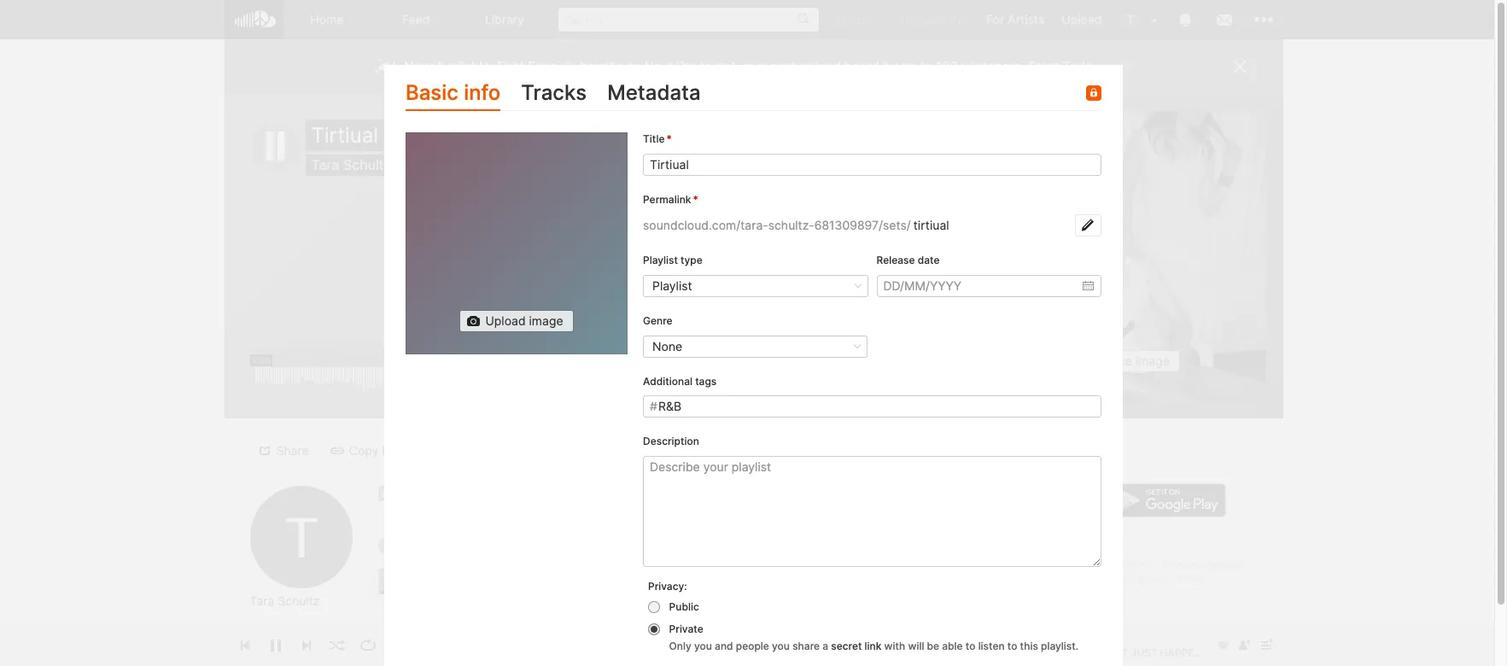 Task type: vqa. For each thing, say whether or not it's contained in the screenshot.
rightmost Next
yes



Task type: locate. For each thing, give the bounding box(es) containing it.
private only you and people you share a secret link with will be able to listen to this playlist.
[[669, 623, 1079, 653]]

1 cookie from the left
[[1086, 558, 1120, 571]]

1 vertical spatial next
[[644, 58, 673, 74]]

legal link
[[1001, 558, 1028, 571]]

share button
[[251, 439, 319, 462]]

pro left 'for'
[[950, 12, 969, 26]]

upload image
[[486, 314, 563, 328]]

0 vertical spatial next
[[921, 12, 947, 26]]

0 horizontal spatial image
[[529, 314, 563, 328]]

cookie inside cookie manager artist resources
[[1163, 558, 1197, 571]]

upload
[[800, 58, 841, 74]]

100+
[[936, 58, 967, 74]]

additional
[[643, 375, 693, 387]]

1 horizontal spatial you
[[772, 640, 790, 653]]

image
[[529, 314, 563, 328], [1136, 354, 1170, 368]]

0 horizontal spatial cookie
[[1086, 558, 1120, 571]]

tara inside tirtiual tara schultz
[[311, 156, 340, 173]]

1 horizontal spatial upload
[[1062, 12, 1102, 26]]

replace image button
[[1062, 350, 1180, 372]]

to
[[629, 58, 641, 74], [700, 58, 713, 74], [920, 58, 933, 74], [966, 640, 976, 653], [1008, 640, 1018, 653]]

artists
[[1008, 12, 1045, 26]]

image inside button
[[1136, 354, 1170, 368]]

manager
[[1200, 558, 1243, 571]]

1 vertical spatial playlist
[[653, 278, 692, 293]]

additional tags
[[643, 375, 717, 387]]

start today link
[[1029, 58, 1100, 74]]

charts
[[1172, 572, 1205, 585]]

next
[[770, 58, 797, 74]]

people
[[736, 640, 769, 653]]

copy link
[[349, 443, 405, 457]]

playlist inside playlist popup button
[[653, 278, 692, 293]]

tracks link
[[521, 77, 587, 111]]

schultz
[[343, 156, 391, 173], [278, 594, 320, 608]]

Search search field
[[558, 8, 819, 32]]

playlist for playlist type
[[643, 254, 678, 266]]

1 horizontal spatial tara
[[311, 156, 340, 173]]

go
[[1001, 449, 1018, 464]]

cookie manager artist resources
[[1047, 558, 1243, 585]]

0 horizontal spatial try
[[836, 12, 855, 26]]

cookie manager link
[[1163, 558, 1243, 571]]

privacy:
[[648, 580, 687, 593]]

681309897/sets/
[[815, 218, 911, 232]]

1 horizontal spatial image
[[1136, 354, 1170, 368]]

the
[[535, 574, 556, 589]]

-
[[620, 574, 626, 589]]

up
[[902, 58, 917, 74]]

1 horizontal spatial cookie
[[1163, 558, 1197, 571]]

0 horizontal spatial pro
[[677, 58, 697, 74]]

tara schultz's avatar element
[[1119, 9, 1142, 31], [250, 486, 352, 589]]

2 you from the left
[[772, 640, 790, 653]]

start
[[1029, 58, 1059, 74]]

link
[[865, 640, 882, 653]]

playlist down the 'playlist type'
[[653, 278, 692, 293]]

available:
[[435, 58, 494, 74]]

0 vertical spatial image
[[529, 314, 563, 328]]

able
[[942, 640, 963, 653]]

basic
[[406, 80, 459, 105]]

pro inside try next pro link
[[950, 12, 969, 26]]

1 horizontal spatial schultz
[[343, 156, 391, 173]]

private
[[669, 623, 704, 635]]

feed link
[[372, 0, 461, 39]]

try
[[836, 12, 855, 26], [899, 12, 917, 26]]

share
[[793, 640, 820, 653]]

a
[[823, 640, 829, 653]]

go mobile
[[1001, 449, 1058, 464]]

next
[[921, 12, 947, 26], [644, 58, 673, 74]]

upload inside upload link
[[1062, 12, 1102, 26]]

0 vertical spatial pro
[[950, 12, 969, 26]]

try next pro link
[[890, 0, 978, 38]]

0 vertical spatial schultz
[[343, 156, 391, 173]]

cookie up resources
[[1086, 558, 1120, 571]]

image inside 'button'
[[529, 314, 563, 328]]

2 try from the left
[[899, 12, 917, 26]]

0 vertical spatial upload
[[1062, 12, 1102, 26]]

to left get
[[700, 58, 713, 74]]

next up metadata
[[644, 58, 673, 74]]

tara
[[311, 156, 340, 173], [250, 594, 275, 608]]

metadata link
[[607, 77, 701, 111]]

go+
[[858, 12, 882, 26]]

0 horizontal spatial tara
[[250, 594, 275, 608]]

upload image button
[[460, 310, 574, 333]]

try left go+
[[836, 12, 855, 26]]

the kid laroi - what just happened link
[[535, 574, 765, 589]]

get
[[716, 58, 736, 74]]

you left share
[[772, 640, 790, 653]]

0 vertical spatial the kid laroi - what just happened element
[[976, 111, 1266, 401]]

policy
[[1123, 558, 1152, 571]]

playlist left type
[[643, 254, 678, 266]]

1 vertical spatial tara schultz link
[[250, 594, 320, 609]]

1 horizontal spatial try
[[899, 12, 917, 26]]

mobile
[[1021, 449, 1058, 464]]

upload inside upload image 'button'
[[486, 314, 526, 328]]

1 vertical spatial tara
[[250, 594, 275, 608]]

0 horizontal spatial upload
[[486, 314, 526, 328]]

playlist
[[643, 254, 678, 266], [653, 278, 692, 293]]

2 cookie from the left
[[1163, 558, 1197, 571]]

try next pro
[[899, 12, 969, 26]]

cookie policy link
[[1086, 558, 1152, 571]]

charts link
[[1172, 572, 1205, 585]]

Release date text field
[[877, 275, 1102, 297]]

cookie up charts
[[1163, 558, 1197, 571]]

feed
[[402, 12, 430, 26]]

description
[[643, 435, 699, 448]]

0 vertical spatial playlist
[[643, 254, 678, 266]]

playlist for playlist
[[653, 278, 692, 293]]

try go+ link
[[828, 0, 890, 38]]

tara schultz's avatar element right upload link at the right top
[[1119, 9, 1142, 31]]

with
[[885, 640, 906, 653]]

1 try from the left
[[836, 12, 855, 26]]

next up 100+
[[921, 12, 947, 26]]

tara schultz's avatar element up tara schultz
[[250, 486, 352, 589]]

privacy
[[1039, 558, 1075, 571]]

0 vertical spatial tara
[[311, 156, 340, 173]]

try go+
[[836, 12, 882, 26]]

1 vertical spatial tara schultz's avatar element
[[250, 486, 352, 589]]

playlist button
[[643, 275, 868, 297]]

playlist type
[[643, 254, 703, 266]]

now
[[404, 58, 432, 74]]

for artists link
[[978, 0, 1053, 38]]

0 vertical spatial tara schultz link
[[311, 156, 391, 173]]

none
[[653, 339, 683, 353]]

0 horizontal spatial you
[[694, 640, 712, 653]]

try right go+
[[899, 12, 917, 26]]

None search field
[[550, 0, 828, 38]]

Permalink text field
[[911, 214, 1075, 237]]

r&b
[[659, 399, 682, 414]]

0 horizontal spatial tara schultz's avatar element
[[250, 486, 352, 589]]

you left 'and'
[[694, 640, 712, 653]]

home
[[310, 12, 344, 26]]

1 horizontal spatial next
[[921, 12, 947, 26]]

upload link
[[1053, 0, 1111, 38]]

genre
[[643, 314, 673, 327]]

1 vertical spatial upload
[[486, 314, 526, 328]]

playlist.
[[1041, 640, 1079, 653]]

the kid laroi - what just happened element
[[976, 111, 1266, 401], [378, 569, 404, 594]]

1 vertical spatial the kid laroi - what just happened element
[[378, 569, 404, 594]]

0 horizontal spatial schultz
[[278, 594, 320, 608]]

pro left get
[[677, 58, 697, 74]]

just
[[667, 574, 698, 589]]

1 horizontal spatial pro
[[950, 12, 969, 26]]

release
[[877, 254, 915, 266]]

1 vertical spatial image
[[1136, 354, 1170, 368]]

soundcloud.com/tara-
[[643, 218, 769, 232]]

0 vertical spatial tara schultz's avatar element
[[1119, 9, 1142, 31]]

to left this
[[1008, 640, 1018, 653]]



Task type: describe. For each thing, give the bounding box(es) containing it.
artist
[[1047, 572, 1074, 585]]

image for upload image
[[529, 314, 563, 328]]

upload for upload image
[[486, 314, 526, 328]]

secret link link
[[831, 640, 882, 653]]

copy
[[349, 443, 379, 457]]

laroi
[[582, 574, 617, 589]]

now available: first fans. subscribe to next pro to get your next upload heard by up to 100+ listeners. start today
[[404, 58, 1100, 74]]

the kid laroi - what just happened
[[535, 574, 765, 589]]

this
[[1020, 640, 1039, 653]]

playlist
[[673, 443, 712, 457]]

basic info link
[[406, 77, 501, 111]]

none button
[[643, 335, 868, 358]]

by
[[883, 58, 898, 74]]

cookie for policy
[[1086, 558, 1120, 571]]

replace
[[1087, 354, 1132, 368]]

library
[[485, 12, 525, 26]]

blog
[[1139, 572, 1161, 585]]

delete
[[633, 443, 669, 457]]

your
[[740, 58, 767, 74]]

tara schultz
[[250, 594, 320, 608]]

fans.
[[528, 58, 561, 74]]

type
[[681, 254, 703, 266]]

try for try next pro
[[899, 12, 917, 26]]

schultz-
[[768, 218, 815, 232]]

1 horizontal spatial the kid laroi - what just happened element
[[976, 111, 1266, 401]]

1 horizontal spatial tara schultz's avatar element
[[1119, 9, 1142, 31]]

date
[[918, 254, 940, 266]]

tirtiual element
[[406, 133, 628, 355]]

link
[[382, 443, 405, 457]]

upload for upload
[[1062, 12, 1102, 26]]

Title text field
[[643, 154, 1102, 176]]

listeners.
[[970, 58, 1025, 74]]

happened
[[701, 574, 765, 589]]

metadata
[[607, 80, 701, 105]]

to right up
[[920, 58, 933, 74]]

be
[[927, 640, 940, 653]]

secret
[[831, 640, 862, 653]]

tags
[[695, 375, 717, 387]]

home link
[[283, 0, 372, 39]]

cookie policy
[[1086, 558, 1152, 571]]

artist resources link
[[1047, 572, 1128, 585]]

tirtiual
[[311, 123, 378, 148]]

to up metadata
[[629, 58, 641, 74]]

Description text field
[[643, 456, 1102, 567]]

blog link
[[1139, 572, 1161, 585]]

public
[[669, 600, 699, 613]]

for
[[987, 12, 1005, 26]]

1 you from the left
[[694, 640, 712, 653]]

delete playlist
[[633, 443, 712, 457]]

only
[[669, 640, 692, 653]]

to right able
[[966, 640, 976, 653]]

for artists
[[987, 12, 1045, 26]]

will
[[908, 640, 925, 653]]

copy link button
[[323, 439, 415, 462]]

0 horizontal spatial next
[[644, 58, 673, 74]]

listen
[[979, 640, 1005, 653]]

tirtiual tara schultz
[[311, 123, 391, 173]]

tracks
[[521, 80, 587, 105]]

what
[[629, 574, 664, 589]]

subscribe
[[564, 58, 625, 74]]

0 horizontal spatial the kid laroi - what just happened element
[[378, 569, 404, 594]]

soundcloud.com/tara-schultz-681309897/sets/
[[643, 218, 911, 232]]

and
[[715, 640, 733, 653]]

privacy link
[[1039, 558, 1075, 571]]

cookie for manager
[[1163, 558, 1197, 571]]

legal
[[1001, 558, 1028, 571]]

image for replace image
[[1136, 354, 1170, 368]]

schultz inside tirtiual tara schultz
[[343, 156, 391, 173]]

info
[[464, 80, 501, 105]]

try for try go+
[[836, 12, 855, 26]]

heard
[[845, 58, 880, 74]]

kid
[[560, 574, 578, 589]]

1 vertical spatial schultz
[[278, 594, 320, 608]]

delete playlist button
[[607, 439, 722, 462]]

resources
[[1077, 572, 1128, 585]]

permalink
[[643, 193, 691, 206]]

1 vertical spatial pro
[[677, 58, 697, 74]]



